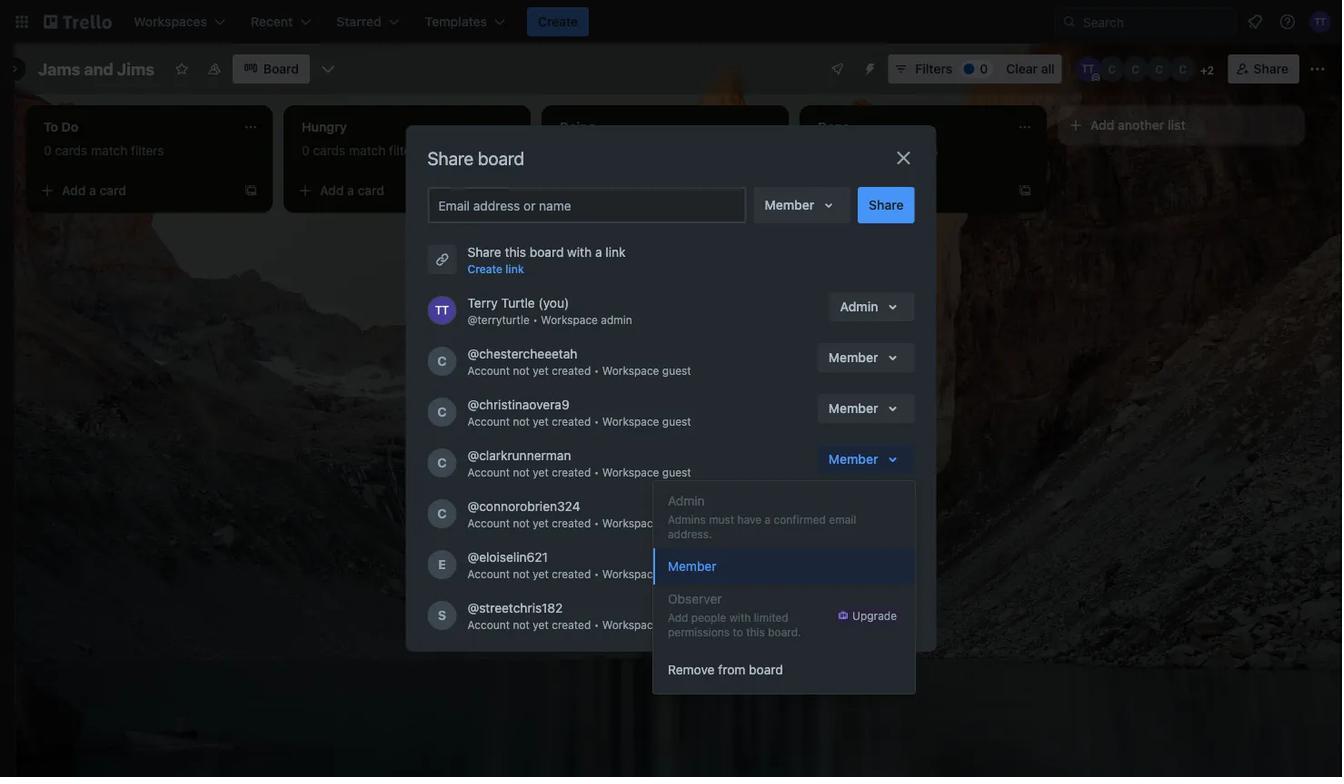 Task type: describe. For each thing, give the bounding box(es) containing it.
observer add people with limited permissions to this board.
[[668, 592, 801, 639]]

1 match from the left
[[91, 143, 128, 158]]

4 add a card from the left
[[836, 183, 901, 198]]

upgrade button
[[834, 607, 901, 625]]

0 horizontal spatial link
[[506, 263, 524, 275]]

2 c button from the left
[[1123, 56, 1148, 82]]

search image
[[1062, 15, 1077, 29]]

jims
[[117, 59, 154, 79]]

0 down board link
[[302, 143, 310, 158]]

account for @streetchris182
[[468, 619, 510, 632]]

3 c button from the left
[[1147, 56, 1172, 82]]

account for @chestercheeetah
[[468, 364, 510, 377]]

2 create from template… image from the left
[[760, 184, 774, 198]]

switch to… image
[[13, 13, 31, 31]]

board link
[[233, 55, 310, 84]]

1 horizontal spatial chestercheeetah (chestercheeetah) image
[[1099, 56, 1125, 82]]

not for @streetchris182
[[513, 619, 530, 632]]

board for share
[[530, 245, 564, 260]]

c down christinaovera9 (christinaovera9) image
[[438, 456, 447, 471]]

eloiselin621 (eloiselin621) image
[[428, 551, 457, 580]]

@connorobrien324 account not yet created • workspace guest
[[468, 499, 691, 530]]

member for @christinaovera9
[[829, 401, 878, 416]]

0 left clear
[[980, 61, 988, 76]]

@terryturtle
[[468, 314, 530, 326]]

group containing admin
[[653, 482, 915, 653]]

must
[[709, 513, 735, 526]]

1 horizontal spatial link
[[606, 245, 626, 260]]

filters for 1st create from template… icon from the left
[[131, 143, 164, 158]]

0 vertical spatial member button
[[754, 187, 851, 224]]

remove
[[668, 663, 715, 678]]

created for @connorobrien324
[[552, 517, 591, 530]]

(you)
[[538, 296, 569, 311]]

people
[[691, 612, 726, 624]]

add inside observer add people with limited permissions to this board.
[[668, 612, 688, 624]]

s
[[438, 608, 446, 623]]

share inside share this board with a link create link
[[468, 245, 501, 260]]

remove from board button
[[653, 653, 915, 689]]

create inside share this board with a link create link
[[468, 263, 503, 275]]

1 0 cards match filters from the left
[[44, 143, 164, 158]]

yet for @christinaovera9
[[533, 415, 549, 428]]

primary element
[[0, 0, 1342, 44]]

yet for @eloiselin621
[[533, 568, 549, 581]]

guest for @streetchris182
[[662, 619, 691, 632]]

2 filters from the left
[[389, 143, 422, 158]]

clear all button
[[999, 55, 1062, 84]]

all
[[1041, 61, 1055, 76]]

workspace visible image
[[207, 62, 222, 76]]

c up christinaovera9 (christinaovera9) image
[[438, 354, 447, 369]]

power ups image
[[830, 62, 845, 76]]

open information menu image
[[1279, 13, 1297, 31]]

created for @chestercheeetah
[[552, 364, 591, 377]]

create link button
[[468, 260, 524, 278]]

3 add a card from the left
[[578, 183, 643, 198]]

streetchris182 (streetchris182) image
[[428, 602, 457, 631]]

1 vertical spatial member button
[[818, 344, 915, 373]]

admin for admin
[[840, 299, 878, 314]]

• inside terry turtle (you) @terryturtle • workspace admin
[[533, 314, 538, 326]]

this inside share this board with a link create link
[[505, 245, 526, 260]]

4 c button from the left
[[1170, 56, 1196, 82]]

admin button
[[829, 293, 915, 322]]

member for @chestercheeetah
[[829, 350, 878, 365]]

c left christinaovera9 (christinaovera9) icon at the top right of page
[[1108, 63, 1116, 75]]

close image
[[893, 147, 915, 169]]

• for @eloiselin621
[[594, 568, 599, 581]]

address.
[[668, 528, 712, 541]]

permissions
[[668, 626, 730, 639]]

• for @christinaovera9
[[594, 415, 599, 428]]

workspace for @connorobrien324
[[602, 517, 659, 530]]

create inside button
[[538, 14, 578, 29]]

@connorobrien324
[[468, 499, 580, 514]]

1 create from template… image from the left
[[244, 184, 258, 198]]

a inside share this board with a link create link
[[595, 245, 602, 260]]

• for @streetchris182
[[594, 619, 599, 632]]

add a card button for second create from template… image from right
[[291, 176, 494, 205]]

guest for @clarkrunnerman
[[662, 466, 691, 479]]

@streetchris182 account not yet created • workspace guest
[[468, 601, 691, 632]]

terry
[[468, 296, 498, 311]]

workspace for @chestercheeetah
[[602, 364, 659, 377]]

1 horizontal spatial clarkrunnerman (clarkrunnerman) image
[[1147, 56, 1172, 82]]

1 cards from the left
[[55, 143, 88, 158]]

create button
[[527, 7, 589, 36]]

@clarkrunnerman
[[468, 449, 571, 464]]

add another list button
[[1058, 105, 1305, 145]]

3 match from the left
[[865, 143, 902, 158]]

christinaovera9 (christinaovera9) image
[[1123, 56, 1148, 82]]

connorobrien324 (connorobrien324) image
[[1170, 56, 1196, 82]]

account for @clarkrunnerman
[[468, 466, 510, 479]]

not for @clarkrunnerman
[[513, 466, 530, 479]]

yet for @connorobrien324
[[533, 517, 549, 530]]

share board
[[428, 147, 524, 169]]

automation image
[[856, 55, 881, 80]]

with for a
[[567, 245, 592, 260]]

add a card button for first create from template… icon from the right
[[807, 176, 1011, 205]]

2 0 cards match filters from the left
[[302, 143, 422, 158]]

not for @chestercheeetah
[[513, 364, 530, 377]]

account for @connorobrien324
[[468, 517, 510, 530]]

• for @connorobrien324
[[594, 517, 599, 530]]

member button for @clarkrunnerman
[[818, 445, 915, 474]]

add a card button for second create from template… image from the left
[[549, 176, 753, 205]]



Task type: locate. For each thing, give the bounding box(es) containing it.
2 cards from the left
[[313, 143, 346, 158]]

guest for @eloiselin621
[[662, 568, 691, 581]]

account inside @christinaovera9 account not yet created • workspace guest
[[468, 415, 510, 428]]

1 created from the top
[[552, 364, 591, 377]]

board
[[478, 147, 524, 169], [530, 245, 564, 260], [749, 663, 783, 678]]

2 horizontal spatial 0 cards match filters
[[818, 143, 938, 158]]

yet down @christinaovera9
[[533, 415, 549, 428]]

workspace inside @eloiselin621 account not yet created • workspace guest
[[602, 568, 659, 581]]

1 not from the top
[[513, 364, 530, 377]]

• for @chestercheeetah
[[594, 364, 599, 377]]

terry turtle (terryturtle) image
[[1310, 11, 1331, 33]]

not down @christinaovera9
[[513, 415, 530, 428]]

add a card
[[62, 183, 126, 198], [320, 183, 384, 198], [578, 183, 643, 198], [836, 183, 901, 198]]

clarkrunnerman (clarkrunnerman) image
[[1147, 56, 1172, 82], [428, 449, 457, 478]]

1 create from template… image from the left
[[502, 184, 516, 198]]

cards left close image
[[829, 143, 862, 158]]

add a card button
[[33, 176, 236, 205], [291, 176, 494, 205], [549, 176, 753, 205], [807, 176, 1011, 205]]

not down @clarkrunnerman
[[513, 466, 530, 479]]

0 vertical spatial chestercheeetah (chestercheeetah) image
[[1099, 56, 1125, 82]]

created up @christinaovera9 account not yet created • workspace guest
[[552, 364, 591, 377]]

admin inside dropdown button
[[840, 299, 878, 314]]

4 not from the top
[[513, 517, 530, 530]]

show menu image
[[1309, 60, 1327, 78]]

link
[[606, 245, 626, 260], [506, 263, 524, 275]]

created up the @clarkrunnerman account not yet created • workspace guest
[[552, 415, 591, 428]]

created inside @christinaovera9 account not yet created • workspace guest
[[552, 415, 591, 428]]

0 horizontal spatial with
[[567, 245, 592, 260]]

created inside the @streetchris182 account not yet created • workspace guest
[[552, 619, 591, 632]]

share button down close image
[[858, 187, 915, 224]]

c button
[[1099, 56, 1125, 82], [1123, 56, 1148, 82], [1147, 56, 1172, 82], [1170, 56, 1196, 82]]

account for @christinaovera9
[[468, 415, 510, 428]]

@eloiselin621
[[468, 550, 548, 565]]

0 notifications image
[[1244, 11, 1266, 33]]

guest inside the @clarkrunnerman account not yet created • workspace guest
[[662, 466, 691, 479]]

member for @clarkrunnerman
[[829, 452, 878, 467]]

workspace up @connorobrien324 account not yet created • workspace guest
[[602, 466, 659, 479]]

2 horizontal spatial match
[[865, 143, 902, 158]]

• inside @eloiselin621 account not yet created • workspace guest
[[594, 568, 599, 581]]

terry turtle (terryturtle) image right all
[[1076, 56, 1101, 82]]

0 down jams
[[44, 143, 52, 158]]

yet down @chestercheeetah
[[533, 364, 549, 377]]

not inside @chestercheeetah account not yet created • workspace guest
[[513, 364, 530, 377]]

1 horizontal spatial with
[[730, 612, 751, 624]]

workspace inside @connorobrien324 account not yet created • workspace guest
[[602, 517, 659, 530]]

christinaovera9 (christinaovera9) image
[[428, 398, 457, 427]]

workspace for @christinaovera9
[[602, 415, 659, 428]]

• inside the @streetchris182 account not yet created • workspace guest
[[594, 619, 599, 632]]

created inside @connorobrien324 account not yet created • workspace guest
[[552, 517, 591, 530]]

0 horizontal spatial cards
[[55, 143, 88, 158]]

not for @christinaovera9
[[513, 415, 530, 428]]

1 horizontal spatial terry turtle (terryturtle) image
[[1076, 56, 1101, 82]]

• up @christinaovera9 account not yet created • workspace guest
[[594, 364, 599, 377]]

2 horizontal spatial cards
[[829, 143, 862, 158]]

1 vertical spatial chestercheeetah (chestercheeetah) image
[[428, 347, 457, 376]]

guest inside @connorobrien324 account not yet created • workspace guest
[[662, 517, 691, 530]]

5 yet from the top
[[533, 568, 549, 581]]

workspace down (you)
[[541, 314, 598, 326]]

4 add a card button from the left
[[807, 176, 1011, 205]]

yet
[[533, 364, 549, 377], [533, 415, 549, 428], [533, 466, 549, 479], [533, 517, 549, 530], [533, 568, 549, 581], [533, 619, 549, 632]]

0 horizontal spatial chestercheeetah (chestercheeetah) image
[[428, 347, 457, 376]]

@chestercheeetah account not yet created • workspace guest
[[468, 347, 691, 377]]

1 member button from the top
[[818, 394, 915, 424]]

cards down customize views icon
[[313, 143, 346, 158]]

0 left close image
[[818, 143, 826, 158]]

filters down filters
[[905, 143, 938, 158]]

0 horizontal spatial create
[[468, 263, 503, 275]]

account down @chestercheeetah
[[468, 364, 510, 377]]

not inside @connorobrien324 account not yet created • workspace guest
[[513, 517, 530, 530]]

3 0 cards match filters from the left
[[818, 143, 938, 158]]

menu
[[653, 482, 915, 694]]

0 horizontal spatial clarkrunnerman (clarkrunnerman) image
[[428, 449, 457, 478]]

0 cards match filters down customize views icon
[[302, 143, 422, 158]]

2 add a card button from the left
[[291, 176, 494, 205]]

@clarkrunnerman account not yet created • workspace guest
[[468, 449, 691, 479]]

1 guest from the top
[[662, 364, 691, 377]]

workspace down admin
[[602, 364, 659, 377]]

remove from board
[[668, 663, 783, 678]]

link up turtle
[[506, 263, 524, 275]]

member button
[[818, 394, 915, 424], [818, 445, 915, 474]]

admin
[[840, 299, 878, 314], [668, 494, 705, 509]]

• inside @connorobrien324 account not yet created • workspace guest
[[594, 517, 599, 530]]

admins
[[668, 513, 706, 526]]

• inside @christinaovera9 account not yet created • workspace guest
[[594, 415, 599, 428]]

yet down the @streetchris182
[[533, 619, 549, 632]]

with down the email address or name "text field"
[[567, 245, 592, 260]]

filters down jims at left top
[[131, 143, 164, 158]]

1 vertical spatial board
[[530, 245, 564, 260]]

with inside share this board with a link create link
[[567, 245, 592, 260]]

member button
[[754, 187, 851, 224], [818, 344, 915, 373]]

terry turtle (terryturtle) image
[[1076, 56, 1101, 82], [428, 296, 457, 325]]

filters for first create from template… icon from the right
[[905, 143, 938, 158]]

6 account from the top
[[468, 619, 510, 632]]

0 horizontal spatial terry turtle (terryturtle) image
[[428, 296, 457, 325]]

share this board with a link create link
[[468, 245, 626, 275]]

• up @connorobrien324 account not yet created • workspace guest
[[594, 466, 599, 479]]

guest
[[662, 364, 691, 377], [662, 415, 691, 428], [662, 466, 691, 479], [662, 517, 691, 530], [662, 568, 691, 581], [662, 619, 691, 632]]

clarkrunnerman (clarkrunnerman) image left +
[[1147, 56, 1172, 82]]

6 guest from the top
[[662, 619, 691, 632]]

yet inside @christinaovera9 account not yet created • workspace guest
[[533, 415, 549, 428]]

not inside the @streetchris182 account not yet created • workspace guest
[[513, 619, 530, 632]]

2 yet from the top
[[533, 415, 549, 428]]

3 filters from the left
[[905, 143, 938, 158]]

c
[[1108, 63, 1116, 75], [1132, 63, 1140, 75], [1155, 63, 1163, 75], [1179, 63, 1187, 75], [438, 354, 447, 369], [438, 405, 447, 420], [438, 456, 447, 471], [438, 507, 447, 522]]

and
[[84, 59, 113, 79]]

3 card from the left
[[616, 183, 643, 198]]

workspace inside the @streetchris182 account not yet created • workspace guest
[[602, 619, 659, 632]]

1 horizontal spatial match
[[349, 143, 386, 158]]

0 horizontal spatial create from template… image
[[244, 184, 258, 198]]

1 vertical spatial share button
[[858, 187, 915, 224]]

Email address or name text field
[[439, 193, 743, 218]]

@christinaovera9
[[468, 398, 570, 413]]

2 guest from the top
[[662, 415, 691, 428]]

workspace up the @clarkrunnerman account not yet created • workspace guest
[[602, 415, 659, 428]]

4 yet from the top
[[533, 517, 549, 530]]

workspace up the @streetchris182 account not yet created • workspace guest
[[602, 568, 659, 581]]

not for @connorobrien324
[[513, 517, 530, 530]]

0 vertical spatial create
[[538, 14, 578, 29]]

create from template… image
[[502, 184, 516, 198], [760, 184, 774, 198]]

not inside @christinaovera9 account not yet created • workspace guest
[[513, 415, 530, 428]]

2 create from template… image from the left
[[1018, 184, 1032, 198]]

1 horizontal spatial board
[[530, 245, 564, 260]]

0 vertical spatial terry turtle (terryturtle) image
[[1076, 56, 1101, 82]]

account down @clarkrunnerman
[[468, 466, 510, 479]]

yet inside @connorobrien324 account not yet created • workspace guest
[[533, 517, 549, 530]]

yet for @chestercheeetah
[[533, 364, 549, 377]]

workspace inside the @clarkrunnerman account not yet created • workspace guest
[[602, 466, 659, 479]]

member button for @christinaovera9
[[818, 394, 915, 424]]

0 vertical spatial share button
[[1228, 55, 1300, 84]]

match
[[91, 143, 128, 158], [349, 143, 386, 158], [865, 143, 902, 158]]

2 not from the top
[[513, 415, 530, 428]]

c left +
[[1179, 63, 1187, 75]]

3 created from the top
[[552, 466, 591, 479]]

board inside share this board with a link create link
[[530, 245, 564, 260]]

jams
[[38, 59, 80, 79]]

guest for @connorobrien324
[[662, 517, 691, 530]]

member button
[[653, 549, 915, 585]]

yet down @connorobrien324 on the bottom left of the page
[[533, 517, 549, 530]]

created inside the @clarkrunnerman account not yet created • workspace guest
[[552, 466, 591, 479]]

not down "@eloiselin621"
[[513, 568, 530, 581]]

1 vertical spatial clarkrunnerman (clarkrunnerman) image
[[428, 449, 457, 478]]

add
[[1091, 118, 1115, 133], [62, 183, 86, 198], [320, 183, 344, 198], [578, 183, 602, 198], [836, 183, 860, 198], [668, 612, 688, 624]]

created up @connorobrien324 account not yet created • workspace guest
[[552, 466, 591, 479]]

2 horizontal spatial filters
[[905, 143, 938, 158]]

this
[[505, 245, 526, 260], [746, 626, 765, 639]]

5 guest from the top
[[662, 568, 691, 581]]

@chestercheeetah
[[468, 347, 578, 362]]

c left connorobrien324 (connorobrien324) image
[[1132, 63, 1140, 75]]

1 horizontal spatial cards
[[313, 143, 346, 158]]

created inside @eloiselin621 account not yet created • workspace guest
[[552, 568, 591, 581]]

• inside the @clarkrunnerman account not yet created • workspace guest
[[594, 466, 599, 479]]

have
[[738, 513, 762, 526]]

1 vertical spatial create
[[468, 263, 503, 275]]

2 match from the left
[[349, 143, 386, 158]]

guest inside @christinaovera9 account not yet created • workspace guest
[[662, 415, 691, 428]]

1 filters from the left
[[131, 143, 164, 158]]

with for limited
[[730, 612, 751, 624]]

1 card from the left
[[100, 183, 126, 198]]

workspace for @streetchris182
[[602, 619, 659, 632]]

guest inside the @streetchris182 account not yet created • workspace guest
[[662, 619, 691, 632]]

create from template… image
[[244, 184, 258, 198], [1018, 184, 1032, 198]]

account down @connorobrien324 on the bottom left of the page
[[468, 517, 510, 530]]

1 horizontal spatial 0 cards match filters
[[302, 143, 422, 158]]

workspace
[[541, 314, 598, 326], [602, 364, 659, 377], [602, 415, 659, 428], [602, 466, 659, 479], [602, 517, 659, 530], [602, 568, 659, 581], [602, 619, 659, 632]]

add another list
[[1091, 118, 1186, 133]]

1 horizontal spatial share button
[[1228, 55, 1300, 84]]

add a card button for 1st create from template… icon from the left
[[33, 176, 236, 205]]

c up e
[[438, 507, 447, 522]]

created inside @chestercheeetah account not yet created • workspace guest
[[552, 364, 591, 377]]

member
[[765, 198, 814, 213], [829, 350, 878, 365], [829, 401, 878, 416], [829, 452, 878, 467], [668, 559, 717, 574]]

created down the @streetchris182
[[552, 619, 591, 632]]

2 card from the left
[[358, 183, 384, 198]]

Search field
[[1077, 8, 1236, 35]]

terry turtle (you) @terryturtle • workspace admin
[[468, 296, 632, 326]]

1 horizontal spatial create from template… image
[[760, 184, 774, 198]]

with inside observer add people with limited permissions to this board.
[[730, 612, 751, 624]]

connorobrien324 (connorobrien324) image
[[428, 500, 457, 529]]

not inside @eloiselin621 account not yet created • workspace guest
[[513, 568, 530, 581]]

4 created from the top
[[552, 517, 591, 530]]

1 horizontal spatial create
[[538, 14, 578, 29]]

star or unstar board image
[[174, 62, 189, 76]]

with
[[567, 245, 592, 260], [730, 612, 751, 624]]

0 vertical spatial this
[[505, 245, 526, 260]]

2 account from the top
[[468, 415, 510, 428]]

1 horizontal spatial this
[[746, 626, 765, 639]]

workspace for @eloiselin621
[[602, 568, 659, 581]]

terry turtle (terryturtle) image left terry
[[428, 296, 457, 325]]

4 account from the top
[[468, 517, 510, 530]]

yet inside the @clarkrunnerman account not yet created • workspace guest
[[533, 466, 549, 479]]

filters left "share board"
[[389, 143, 422, 158]]

yet for @clarkrunnerman
[[533, 466, 549, 479]]

+
[[1201, 64, 1208, 76]]

account inside @chestercheeetah account not yet created • workspace guest
[[468, 364, 510, 377]]

0 vertical spatial clarkrunnerman (clarkrunnerman) image
[[1147, 56, 1172, 82]]

1 vertical spatial terry turtle (terryturtle) image
[[428, 296, 457, 325]]

account down "@eloiselin621"
[[468, 568, 510, 581]]

6 created from the top
[[552, 619, 591, 632]]

0 vertical spatial link
[[606, 245, 626, 260]]

0 vertical spatial board
[[478, 147, 524, 169]]

2 add a card from the left
[[320, 183, 384, 198]]

jams and jims
[[38, 59, 154, 79]]

workspace left admins at bottom
[[602, 517, 659, 530]]

board
[[263, 61, 299, 76]]

account for @eloiselin621
[[468, 568, 510, 581]]

admin
[[601, 314, 632, 326]]

c right christinaovera9 (christinaovera9) icon at the top right of page
[[1155, 63, 1163, 75]]

clear
[[1006, 61, 1038, 76]]

0 horizontal spatial filters
[[131, 143, 164, 158]]

clarkrunnerman (clarkrunnerman) image down christinaovera9 (christinaovera9) image
[[428, 449, 457, 478]]

6 not from the top
[[513, 619, 530, 632]]

admin inside admin admins must have a confirmed email address.
[[668, 494, 705, 509]]

1 horizontal spatial admin
[[840, 299, 878, 314]]

yet inside @eloiselin621 account not yet created • workspace guest
[[533, 568, 549, 581]]

menu containing admin
[[653, 482, 915, 694]]

guest for @christinaovera9
[[662, 415, 691, 428]]

0
[[980, 61, 988, 76], [44, 143, 52, 158], [302, 143, 310, 158], [818, 143, 826, 158]]

workspace inside @christinaovera9 account not yet created • workspace guest
[[602, 415, 659, 428]]

this up turtle
[[505, 245, 526, 260]]

4 guest from the top
[[662, 517, 691, 530]]

account down @christinaovera9
[[468, 415, 510, 428]]

yet inside @chestercheeetah account not yet created • workspace guest
[[533, 364, 549, 377]]

c left @christinaovera9
[[438, 405, 447, 420]]

1 horizontal spatial create from template… image
[[1018, 184, 1032, 198]]

chestercheeetah (chestercheeetah) image up christinaovera9 (christinaovera9) image
[[428, 347, 457, 376]]

+ 2
[[1201, 64, 1214, 76]]

@eloiselin621 account not yet created • workspace guest
[[468, 550, 691, 581]]

share button
[[1228, 55, 1300, 84], [858, 187, 915, 224]]

workspace inside @chestercheeetah account not yet created • workspace guest
[[602, 364, 659, 377]]

this right to
[[746, 626, 765, 639]]

chestercheeetah (chestercheeetah) image
[[1099, 56, 1125, 82], [428, 347, 457, 376]]

• for @clarkrunnerman
[[594, 466, 599, 479]]

0 horizontal spatial this
[[505, 245, 526, 260]]

created for @christinaovera9
[[552, 415, 591, 428]]

1 add a card button from the left
[[33, 176, 236, 205]]

1 horizontal spatial filters
[[389, 143, 422, 158]]

share button down 0 notifications icon
[[1228, 55, 1300, 84]]

0 horizontal spatial match
[[91, 143, 128, 158]]

0 cards match filters down automation icon
[[818, 143, 938, 158]]

• down @eloiselin621 account not yet created • workspace guest
[[594, 619, 599, 632]]

not for @eloiselin621
[[513, 568, 530, 581]]

yet inside the @streetchris182 account not yet created • workspace guest
[[533, 619, 549, 632]]

link down the email address or name "text field"
[[606, 245, 626, 260]]

guest for @chestercheeetah
[[662, 364, 691, 377]]

2 horizontal spatial board
[[749, 663, 783, 678]]

workspace left permissions
[[602, 619, 659, 632]]

4 card from the left
[[874, 183, 901, 198]]

observer
[[668, 592, 722, 607]]

0 horizontal spatial 0 cards match filters
[[44, 143, 164, 158]]

0 horizontal spatial create from template… image
[[502, 184, 516, 198]]

created for @eloiselin621
[[552, 568, 591, 581]]

limited
[[754, 612, 789, 624]]

not
[[513, 364, 530, 377], [513, 415, 530, 428], [513, 466, 530, 479], [513, 517, 530, 530], [513, 568, 530, 581], [513, 619, 530, 632]]

• up the @streetchris182 account not yet created • workspace guest
[[594, 568, 599, 581]]

3 account from the top
[[468, 466, 510, 479]]

cards
[[55, 143, 88, 158], [313, 143, 346, 158], [829, 143, 862, 158]]

confirmed
[[774, 513, 826, 526]]

5 created from the top
[[552, 568, 591, 581]]

@christinaovera9 account not yet created • workspace guest
[[468, 398, 691, 428]]

0 vertical spatial member button
[[818, 394, 915, 424]]

created up the @streetchris182 account not yet created • workspace guest
[[552, 568, 591, 581]]

0 vertical spatial admin
[[840, 299, 878, 314]]

3 add a card button from the left
[[549, 176, 753, 205]]

created up @eloiselin621 account not yet created • workspace guest
[[552, 517, 591, 530]]

board inside button
[[749, 663, 783, 678]]

1 vertical spatial member button
[[818, 445, 915, 474]]

clear all
[[1006, 61, 1055, 76]]

group
[[653, 482, 915, 653]]

workspace inside terry turtle (you) @terryturtle • workspace admin
[[541, 314, 598, 326]]

0 horizontal spatial admin
[[668, 494, 705, 509]]

card
[[100, 183, 126, 198], [358, 183, 384, 198], [616, 183, 643, 198], [874, 183, 901, 198]]

1 vertical spatial this
[[746, 626, 765, 639]]

1 c button from the left
[[1099, 56, 1125, 82]]

email
[[829, 513, 856, 526]]

•
[[533, 314, 538, 326], [594, 364, 599, 377], [594, 415, 599, 428], [594, 466, 599, 479], [594, 517, 599, 530], [594, 568, 599, 581], [594, 619, 599, 632]]

list
[[1168, 118, 1186, 133]]

2 created from the top
[[552, 415, 591, 428]]

5 not from the top
[[513, 568, 530, 581]]

filters
[[915, 61, 953, 76]]

created for @streetchris182
[[552, 619, 591, 632]]

e
[[438, 558, 446, 573]]

admin for admin admins must have a confirmed email address.
[[668, 494, 705, 509]]

from
[[718, 663, 746, 678]]

3 not from the top
[[513, 466, 530, 479]]

2 member button from the top
[[818, 445, 915, 474]]

with up to
[[730, 612, 751, 624]]

not down the @streetchris182
[[513, 619, 530, 632]]

admin admins must have a confirmed email address.
[[668, 494, 856, 541]]

yet down "@eloiselin621"
[[533, 568, 549, 581]]

share
[[1254, 61, 1289, 76], [428, 147, 474, 169], [869, 198, 904, 213], [468, 245, 501, 260]]

Board name text field
[[29, 55, 163, 84]]

0 horizontal spatial board
[[478, 147, 524, 169]]

• down turtle
[[533, 314, 538, 326]]

1 vertical spatial link
[[506, 263, 524, 275]]

add inside button
[[1091, 118, 1115, 133]]

5 account from the top
[[468, 568, 510, 581]]

created
[[552, 364, 591, 377], [552, 415, 591, 428], [552, 466, 591, 479], [552, 517, 591, 530], [552, 568, 591, 581], [552, 619, 591, 632]]

account inside @eloiselin621 account not yet created • workspace guest
[[468, 568, 510, 581]]

customize views image
[[319, 60, 337, 78]]

yet for @streetchris182
[[533, 619, 549, 632]]

1 vertical spatial admin
[[668, 494, 705, 509]]

@streetchris182
[[468, 601, 563, 616]]

upgrade
[[853, 610, 897, 623]]

• inside @chestercheeetah account not yet created • workspace guest
[[594, 364, 599, 377]]

board for remove
[[749, 663, 783, 678]]

0 cards match filters
[[44, 143, 164, 158], [302, 143, 422, 158], [818, 143, 938, 158]]

0 vertical spatial with
[[567, 245, 592, 260]]

cards down jams
[[55, 143, 88, 158]]

account inside @connorobrien324 account not yet created • workspace guest
[[468, 517, 510, 530]]

2
[[1208, 64, 1214, 76]]

1 account from the top
[[468, 364, 510, 377]]

another
[[1118, 118, 1165, 133]]

3 guest from the top
[[662, 466, 691, 479]]

created for @clarkrunnerman
[[552, 466, 591, 479]]

account down the @streetchris182
[[468, 619, 510, 632]]

turtle
[[501, 296, 535, 311]]

• up @eloiselin621 account not yet created • workspace guest
[[594, 517, 599, 530]]

yet down @clarkrunnerman
[[533, 466, 549, 479]]

0 cards match filters down jams and jims text field on the left top
[[44, 143, 164, 158]]

3 cards from the left
[[829, 143, 862, 158]]

to
[[733, 626, 743, 639]]

• up the @clarkrunnerman account not yet created • workspace guest
[[594, 415, 599, 428]]

a
[[89, 183, 96, 198], [347, 183, 354, 198], [605, 183, 612, 198], [864, 183, 871, 198], [595, 245, 602, 260], [765, 513, 771, 526]]

1 add a card from the left
[[62, 183, 126, 198]]

account inside the @streetchris182 account not yet created • workspace guest
[[468, 619, 510, 632]]

3 yet from the top
[[533, 466, 549, 479]]

guest inside @eloiselin621 account not yet created • workspace guest
[[662, 568, 691, 581]]

not down @chestercheeetah
[[513, 364, 530, 377]]

not down @connorobrien324 on the bottom left of the page
[[513, 517, 530, 530]]

a inside admin admins must have a confirmed email address.
[[765, 513, 771, 526]]

2 vertical spatial board
[[749, 663, 783, 678]]

chestercheeetah (chestercheeetah) image up add another list
[[1099, 56, 1125, 82]]

not inside the @clarkrunnerman account not yet created • workspace guest
[[513, 466, 530, 479]]

6 yet from the top
[[533, 619, 549, 632]]

member inside button
[[668, 559, 717, 574]]

1 yet from the top
[[533, 364, 549, 377]]

board.
[[768, 626, 801, 639]]

account
[[468, 364, 510, 377], [468, 415, 510, 428], [468, 466, 510, 479], [468, 517, 510, 530], [468, 568, 510, 581], [468, 619, 510, 632]]

filters
[[131, 143, 164, 158], [389, 143, 422, 158], [905, 143, 938, 158]]

0 horizontal spatial share button
[[858, 187, 915, 224]]

guest inside @chestercheeetah account not yet created • workspace guest
[[662, 364, 691, 377]]

this inside observer add people with limited permissions to this board.
[[746, 626, 765, 639]]

create
[[538, 14, 578, 29], [468, 263, 503, 275]]

account inside the @clarkrunnerman account not yet created • workspace guest
[[468, 466, 510, 479]]

1 vertical spatial with
[[730, 612, 751, 624]]

workspace for @clarkrunnerman
[[602, 466, 659, 479]]



Task type: vqa. For each thing, say whether or not it's contained in the screenshot.
top with
yes



